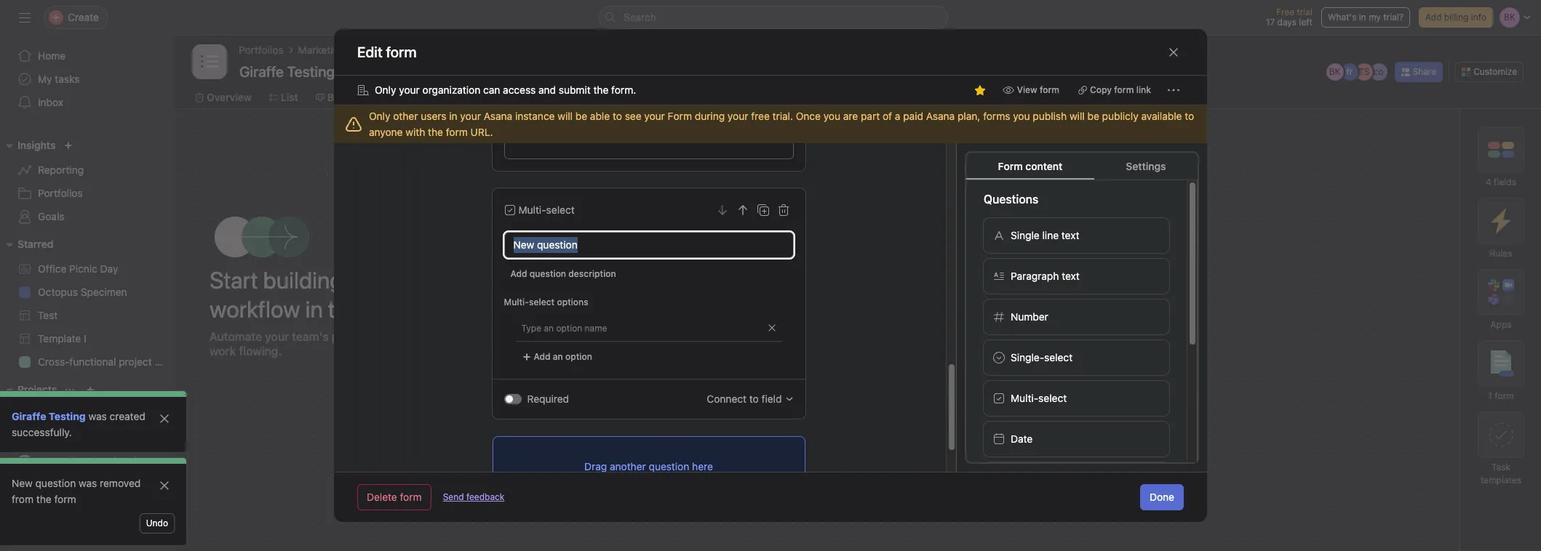 Task type: vqa. For each thing, say whether or not it's contained in the screenshot.
of
yes



Task type: describe. For each thing, give the bounding box(es) containing it.
forms
[[529, 335, 555, 346]]

close image
[[159, 413, 170, 425]]

question for add question description
[[530, 268, 566, 279]]

octopus specimen inside projects element
[[38, 408, 127, 421]]

day inside forms office picnic day
[[618, 364, 636, 377]]

2 project from the top
[[119, 455, 152, 467]]

remove from starred image
[[974, 84, 986, 96]]

functional inside projects element
[[69, 455, 116, 467]]

template i inside starred element
[[38, 333, 86, 345]]

the inside "only other users in your asana instance will be able to see your form during your free trial.  once you are part of a paid asana plan, forms you publish will be publicly available to anyone with the form url."
[[428, 126, 443, 138]]

starred element
[[0, 231, 175, 377]]

goals link
[[9, 205, 166, 228]]

publish
[[1033, 110, 1067, 122]]

add for add question description
[[510, 268, 527, 279]]

functional inside starred element
[[69, 356, 116, 368]]

project inside starred element
[[119, 356, 152, 368]]

date
[[1011, 433, 1033, 445]]

other
[[393, 110, 418, 122]]

cross-functional project plan inside projects element
[[38, 455, 175, 467]]

0 vertical spatial multi-
[[518, 204, 546, 216]]

giraffe testing
[[12, 410, 86, 423]]

office inside starred element
[[38, 263, 66, 275]]

done button
[[1140, 485, 1184, 511]]

1 vertical spatial multi-
[[504, 297, 529, 308]]

2 asana from the left
[[926, 110, 955, 122]]

1 octopus specimen link from the top
[[9, 281, 166, 304]]

close image
[[159, 480, 170, 492]]

process
[[332, 330, 375, 343]]

add billing info
[[1425, 12, 1486, 23]]

how
[[545, 230, 575, 247]]

fields
[[1494, 177, 1516, 188]]

office picnic day link
[[9, 258, 166, 281]]

Type an option name field
[[516, 316, 761, 341]]

tasks for when tasks move to this section, what should happen automatically?
[[855, 323, 878, 334]]

done
[[1150, 491, 1174, 504]]

marketing dashboard link
[[298, 42, 398, 58]]

in inside "only other users in your asana instance will be able to see your form during your free trial.  once you are part of a paid asana plan, forms you publish will be publicly available to anyone with the form url."
[[449, 110, 457, 122]]

select down single-select
[[1038, 392, 1067, 405]]

see
[[625, 110, 641, 122]]

to left see on the left top
[[613, 110, 622, 122]]

office inside forms office picnic day
[[556, 364, 585, 377]]

this
[[916, 323, 932, 334]]

trial
[[1297, 7, 1313, 17]]

move this field up image
[[737, 204, 748, 216]]

what's in my trial? button
[[1321, 7, 1410, 28]]

form inside new question was removed from the form
[[54, 493, 76, 506]]

add section button
[[1104, 232, 1197, 259]]

duplicate this question image
[[757, 204, 769, 216]]

a
[[895, 110, 900, 122]]

apps
[[1490, 319, 1512, 330]]

url.
[[470, 126, 493, 138]]

cross- for cross-functional project plan link in projects element
[[38, 455, 69, 467]]

and inside edit form dialog
[[538, 84, 556, 96]]

another
[[610, 460, 646, 473]]

workflow
[[527, 91, 572, 103]]

new question was removed from the form
[[12, 477, 141, 506]]

tasks inside how are tasks being added to this project?
[[602, 230, 637, 247]]

work flowing.
[[210, 345, 282, 358]]

giraffe testing link
[[12, 410, 86, 423]]

questions
[[984, 193, 1038, 206]]

can
[[483, 84, 500, 96]]

0 vertical spatial portfolios link
[[239, 42, 284, 58]]

2 vertical spatial multi-
[[1011, 392, 1038, 405]]

marketing for marketing dashboard
[[298, 44, 345, 56]]

single
[[1011, 229, 1040, 242]]

form inside "only other users in your asana instance will be able to see your form during your free trial.  once you are part of a paid asana plan, forms you publish will be publicly available to anyone with the form url."
[[446, 126, 468, 138]]

what
[[970, 323, 991, 334]]

info
[[1471, 12, 1486, 23]]

template i inside projects element
[[38, 431, 86, 444]]

add question description
[[510, 268, 616, 279]]

access
[[503, 84, 536, 96]]

switch inside edit form dialog
[[504, 394, 521, 405]]

marketing for marketing dashboards
[[38, 478, 85, 490]]

organization
[[422, 84, 480, 96]]

select left options
[[529, 297, 555, 308]]

plan inside starred element
[[155, 356, 175, 368]]

new
[[12, 477, 33, 490]]

connect to field button
[[707, 391, 793, 407]]

form content
[[998, 160, 1063, 172]]

0 vertical spatial multi-select
[[518, 204, 575, 216]]

move this field down image
[[716, 204, 728, 216]]

of
[[883, 110, 892, 122]]

1 you from the left
[[823, 110, 840, 122]]

form for delete form
[[400, 491, 422, 504]]

marketing dashboards
[[38, 478, 143, 490]]

2 horizontal spatial question
[[649, 460, 689, 473]]

board link
[[316, 89, 356, 106]]

delete form
[[367, 491, 422, 504]]

projects
[[17, 383, 57, 396]]

add to starred image
[[366, 65, 378, 77]]

plan inside projects element
[[155, 455, 175, 467]]

users
[[421, 110, 446, 122]]

ts
[[1358, 66, 1370, 77]]

in inside button
[[1359, 12, 1366, 23]]

add for add section
[[1131, 239, 1150, 251]]

2 octopus specimen link from the top
[[9, 403, 166, 426]]

anyone
[[369, 126, 403, 138]]

search button
[[599, 6, 948, 29]]

0 vertical spatial portfolios
[[239, 44, 284, 56]]

start
[[210, 266, 258, 294]]

i inside starred element
[[84, 333, 86, 345]]

add an option
[[534, 351, 592, 362]]

1 template i link from the top
[[9, 327, 166, 351]]

4 fields
[[1486, 177, 1516, 188]]

day inside starred element
[[100, 263, 118, 275]]

my
[[1369, 12, 1381, 23]]

my tasks
[[38, 73, 80, 85]]

starred
[[17, 238, 53, 250]]

2 be from the left
[[1087, 110, 1099, 122]]

1 horizontal spatial form
[[998, 160, 1023, 172]]

building
[[263, 266, 343, 294]]

drag another question here
[[584, 460, 713, 473]]

list
[[281, 91, 298, 103]]

add billing info button
[[1419, 7, 1493, 28]]

part
[[861, 110, 880, 122]]

specimen inside starred element
[[81, 286, 127, 298]]

more actions image
[[1168, 84, 1179, 96]]

i inside projects element
[[84, 431, 86, 444]]

marketing dashboards link
[[9, 473, 166, 496]]

edit form dialog
[[334, 0, 1207, 552]]

1 asana from the left
[[484, 110, 512, 122]]

your up other
[[399, 84, 420, 96]]

to inside dropdown button
[[749, 393, 759, 405]]

picnic inside office picnic day link
[[69, 263, 97, 275]]

send feedback link
[[443, 491, 504, 504]]

only for only other users in your asana instance will be able to see your form during your free trial.  once you are part of a paid asana plan, forms you publish will be publicly available to anyone with the form url.
[[369, 110, 390, 122]]

what's in my trial?
[[1328, 12, 1404, 23]]

only other users in your asana instance will be able to see your form during your free trial.  once you are part of a paid asana plan, forms you publish will be publicly available to anyone with the form url.
[[369, 110, 1194, 138]]

global element
[[0, 36, 175, 123]]

send feedback
[[443, 492, 504, 503]]

search list box
[[599, 6, 948, 29]]

once
[[796, 110, 821, 122]]

was inside "was created successfully."
[[88, 410, 107, 423]]

office picnic day
[[38, 263, 118, 275]]

being
[[640, 230, 677, 247]]

form.
[[611, 84, 636, 96]]

calendar
[[455, 91, 498, 103]]

your up 'two minutes'
[[348, 266, 392, 294]]

overview link
[[195, 89, 252, 106]]

trial.
[[772, 110, 793, 122]]

delete
[[367, 491, 397, 504]]

dashboards
[[87, 478, 143, 490]]

left
[[1299, 17, 1313, 28]]

portfolios inside insights element
[[38, 187, 83, 199]]

are inside how are tasks being added to this project?
[[578, 230, 599, 247]]

co
[[1374, 66, 1384, 77]]

the inside new question was removed from the form
[[36, 493, 51, 506]]

cross- for cross-functional project plan link in the starred element
[[38, 356, 69, 368]]



Task type: locate. For each thing, give the bounding box(es) containing it.
marketing up board link
[[298, 44, 345, 56]]

0 horizontal spatial office
[[38, 263, 66, 275]]

task for task
[[38, 501, 59, 514]]

portfolios down reporting
[[38, 187, 83, 199]]

you right once
[[823, 110, 840, 122]]

0 horizontal spatial multi-select
[[518, 204, 575, 216]]

add for add billing info
[[1425, 12, 1442, 23]]

text right line
[[1061, 229, 1079, 242]]

multi-select down single-select
[[1011, 392, 1067, 405]]

form right delete
[[400, 491, 422, 504]]

home
[[38, 49, 66, 62]]

multi-select up "how"
[[518, 204, 575, 216]]

1 plan from the top
[[155, 356, 175, 368]]

2 vertical spatial in
[[305, 295, 323, 323]]

edit form
[[357, 43, 417, 60]]

task inside "link"
[[38, 501, 59, 514]]

form inside "only other users in your asana instance will be able to see your form during your free trial.  once you are part of a paid asana plan, forms you publish will be publicly available to anyone with the form url."
[[668, 110, 692, 122]]

1 vertical spatial task
[[38, 501, 59, 514]]

insights element
[[0, 132, 175, 231]]

0 vertical spatial plan
[[155, 356, 175, 368]]

cross- up projects
[[38, 356, 69, 368]]

task for task templates
[[1492, 462, 1510, 473]]

2 i from the top
[[84, 431, 86, 444]]

2 functional from the top
[[69, 455, 116, 467]]

2 octopus from the top
[[38, 408, 78, 421]]

2 will from the left
[[1070, 110, 1085, 122]]

add question description button
[[504, 264, 623, 284]]

functional
[[69, 356, 116, 368], [69, 455, 116, 467]]

0 horizontal spatial portfolios
[[38, 187, 83, 199]]

0 horizontal spatial day
[[100, 263, 118, 275]]

2 you from the left
[[1013, 110, 1030, 122]]

day down type an option name field
[[618, 364, 636, 377]]

to left field
[[749, 393, 759, 405]]

0 vertical spatial only
[[375, 84, 396, 96]]

question right new
[[35, 477, 76, 490]]

cross- inside projects element
[[38, 455, 69, 467]]

1 horizontal spatial be
[[1087, 110, 1099, 122]]

close this dialog image
[[1168, 46, 1179, 58]]

cross- down successfully.
[[38, 455, 69, 467]]

template down testing
[[38, 431, 81, 444]]

search
[[624, 11, 656, 23]]

select down the number
[[1044, 351, 1073, 364]]

0 vertical spatial template i link
[[9, 327, 166, 351]]

forms office picnic day
[[529, 335, 636, 377]]

0 vertical spatial day
[[100, 263, 118, 275]]

the right from
[[36, 493, 51, 506]]

and left submit
[[538, 84, 556, 96]]

1 octopus from the top
[[38, 286, 78, 298]]

plan up close image
[[155, 356, 175, 368]]

plan up close icon
[[155, 455, 175, 467]]

functional up marketing dashboards
[[69, 455, 116, 467]]

home link
[[9, 44, 166, 68]]

select up "how"
[[546, 204, 575, 216]]

question up 'multi-select options'
[[530, 268, 566, 279]]

in up team's
[[305, 295, 323, 323]]

2 vertical spatial the
[[36, 493, 51, 506]]

cross-functional project plan link inside starred element
[[9, 351, 175, 374]]

only your organization can access and submit the form.
[[375, 84, 636, 96]]

form
[[1040, 84, 1059, 95], [1114, 84, 1134, 95], [446, 126, 468, 138], [1495, 391, 1514, 402], [400, 491, 422, 504], [54, 493, 76, 506]]

1 octopus specimen from the top
[[38, 286, 127, 298]]

start building your workflow in two minutes automate your team's process and keep work flowing.
[[210, 266, 450, 358]]

1 vertical spatial cross-functional project plan
[[38, 455, 175, 467]]

0 vertical spatial question
[[530, 268, 566, 279]]

automate
[[210, 330, 262, 343]]

view form button
[[996, 80, 1066, 100]]

in inside start building your workflow in two minutes automate your team's process and keep work flowing.
[[305, 295, 323, 323]]

number
[[1011, 311, 1048, 323]]

0 horizontal spatial are
[[578, 230, 599, 247]]

form inside button
[[1040, 84, 1059, 95]]

test
[[38, 309, 58, 322]]

question inside new question was removed from the form
[[35, 477, 76, 490]]

form left the link
[[1114, 84, 1134, 95]]

question inside add question description button
[[530, 268, 566, 279]]

question for new question was removed from the form
[[35, 477, 76, 490]]

days
[[1277, 17, 1297, 28]]

task inside task templates
[[1492, 462, 1510, 473]]

template i down testing
[[38, 431, 86, 444]]

connect to field
[[707, 393, 782, 405]]

will down workflow
[[558, 110, 573, 122]]

to down move this field down image
[[725, 230, 738, 247]]

cross-functional project plan up dashboards
[[38, 455, 175, 467]]

1 vertical spatial octopus
[[38, 408, 78, 421]]

template i link down testing
[[9, 426, 166, 450]]

day
[[100, 263, 118, 275], [618, 364, 636, 377]]

1 vertical spatial i
[[84, 431, 86, 444]]

add up 'multi-select options'
[[510, 268, 527, 279]]

you right forms at the top right
[[1013, 110, 1030, 122]]

add left an
[[534, 351, 550, 362]]

the left form.
[[593, 84, 609, 96]]

0 horizontal spatial form
[[668, 110, 692, 122]]

0 vertical spatial octopus
[[38, 286, 78, 298]]

to right available
[[1185, 110, 1194, 122]]

and inside start building your workflow in two minutes automate your team's process and keep work flowing.
[[378, 330, 398, 343]]

tasks inside when tasks move to this section, what should happen automatically?
[[855, 323, 878, 334]]

picnic inside forms office picnic day
[[587, 364, 615, 377]]

form down marketing dashboards
[[54, 493, 76, 506]]

4
[[1486, 177, 1491, 188]]

1 vertical spatial the
[[428, 126, 443, 138]]

1 i from the top
[[84, 333, 86, 345]]

1 horizontal spatial and
[[538, 84, 556, 96]]

copy form link button
[[1072, 80, 1158, 100]]

1 specimen from the top
[[81, 286, 127, 298]]

feedback
[[466, 492, 504, 503]]

0 vertical spatial functional
[[69, 356, 116, 368]]

projects element
[[0, 377, 175, 552]]

1 vertical spatial question
[[649, 460, 689, 473]]

2 octopus specimen from the top
[[38, 408, 127, 421]]

1 horizontal spatial multi-select
[[1011, 392, 1067, 405]]

0 horizontal spatial question
[[35, 477, 76, 490]]

copy
[[1090, 84, 1112, 95]]

tasks for my tasks
[[55, 73, 80, 85]]

marketing inside projects element
[[38, 478, 85, 490]]

in
[[1359, 12, 1366, 23], [449, 110, 457, 122], [305, 295, 323, 323]]

and
[[538, 84, 556, 96], [378, 330, 398, 343]]

undo
[[146, 518, 168, 529]]

add left section
[[1131, 239, 1150, 251]]

field
[[761, 393, 782, 405]]

your down calendar "link"
[[460, 110, 481, 122]]

1 horizontal spatial picnic
[[587, 364, 615, 377]]

1 vertical spatial marketing
[[38, 478, 85, 490]]

1 vertical spatial form
[[998, 160, 1023, 172]]

test link
[[9, 304, 166, 327]]

1 vertical spatial template
[[38, 431, 81, 444]]

portfolios link down reporting
[[9, 182, 166, 205]]

cross-functional project plan link down test link
[[9, 351, 175, 374]]

1 vertical spatial tasks
[[602, 230, 637, 247]]

form right view
[[1040, 84, 1059, 95]]

add an option button
[[516, 347, 599, 367]]

0 horizontal spatial marketing
[[38, 478, 85, 490]]

and left keep
[[378, 330, 398, 343]]

2 horizontal spatial in
[[1359, 12, 1366, 23]]

template i down test
[[38, 333, 86, 345]]

to inside when tasks move to this section, what should happen automatically?
[[905, 323, 914, 334]]

i down test link
[[84, 333, 86, 345]]

tasks right my
[[55, 73, 80, 85]]

drag
[[584, 460, 607, 473]]

forms
[[983, 110, 1010, 122]]

office down 'add an option'
[[556, 364, 585, 377]]

1 horizontal spatial the
[[428, 126, 443, 138]]

2 cross- from the top
[[38, 455, 69, 467]]

add section
[[1131, 239, 1187, 251]]

your left free
[[728, 110, 748, 122]]

0 horizontal spatial picnic
[[69, 263, 97, 275]]

1 vertical spatial octopus specimen
[[38, 408, 127, 421]]

tasks up this project?
[[602, 230, 637, 247]]

free
[[1276, 7, 1294, 17]]

0 horizontal spatial in
[[305, 295, 323, 323]]

1 cross-functional project plan from the top
[[38, 356, 175, 368]]

2 cross-functional project plan link from the top
[[9, 450, 175, 473]]

form right 1 at the bottom of page
[[1495, 391, 1514, 402]]

insights
[[17, 139, 56, 151]]

0 vertical spatial text
[[1061, 229, 1079, 242]]

octopus up successfully.
[[38, 408, 78, 421]]

1 project from the top
[[119, 356, 152, 368]]

form left during
[[668, 110, 692, 122]]

1 vertical spatial portfolios
[[38, 187, 83, 199]]

only up the "anyone"
[[369, 110, 390, 122]]

added
[[680, 230, 722, 247]]

bk
[[1329, 66, 1341, 77]]

be left able
[[575, 110, 587, 122]]

cross-functional project plan inside starred element
[[38, 356, 175, 368]]

1 vertical spatial functional
[[69, 455, 116, 467]]

0 vertical spatial octopus specimen
[[38, 286, 127, 298]]

1 vertical spatial was
[[79, 477, 97, 490]]

you
[[823, 110, 840, 122], [1013, 110, 1030, 122]]

2 template from the top
[[38, 431, 81, 444]]

0 vertical spatial office
[[38, 263, 66, 275]]

form for copy form link
[[1114, 84, 1134, 95]]

templates
[[1481, 475, 1521, 486]]

inbox
[[38, 96, 63, 108]]

be left publicly
[[1087, 110, 1099, 122]]

1 horizontal spatial in
[[449, 110, 457, 122]]

1 horizontal spatial portfolios link
[[239, 42, 284, 58]]

0 vertical spatial in
[[1359, 12, 1366, 23]]

be
[[575, 110, 587, 122], [1087, 110, 1099, 122]]

0 horizontal spatial be
[[575, 110, 587, 122]]

your left team's
[[265, 330, 289, 343]]

0 vertical spatial cross-
[[38, 356, 69, 368]]

0 vertical spatial template
[[38, 333, 81, 345]]

0 vertical spatial template i
[[38, 333, 86, 345]]

1 horizontal spatial tasks
[[602, 230, 637, 247]]

octopus specimen down office picnic day link
[[38, 286, 127, 298]]

only for only your organization can access and submit the form.
[[375, 84, 396, 96]]

to left this
[[905, 323, 914, 334]]

2 horizontal spatial the
[[593, 84, 609, 96]]

was
[[88, 410, 107, 423], [79, 477, 97, 490]]

available
[[1141, 110, 1182, 122]]

1 horizontal spatial day
[[618, 364, 636, 377]]

dashboard link
[[607, 89, 671, 106]]

0 vertical spatial specimen
[[81, 286, 127, 298]]

are inside "only other users in your asana instance will be able to see your form during your free trial.  once you are part of a paid asana plan, forms you publish will be publicly available to anyone with the form url."
[[843, 110, 858, 122]]

octopus up test
[[38, 286, 78, 298]]

octopus specimen up successfully.
[[38, 408, 127, 421]]

1 vertical spatial multi-select
[[1011, 392, 1067, 405]]

0 vertical spatial and
[[538, 84, 556, 96]]

0 vertical spatial the
[[593, 84, 609, 96]]

was up task "link"
[[79, 477, 97, 490]]

project
[[119, 356, 152, 368], [119, 455, 152, 467]]

your down dashboard
[[644, 110, 665, 122]]

task up templates
[[1492, 462, 1510, 473]]

1 vertical spatial in
[[449, 110, 457, 122]]

plan
[[155, 356, 175, 368], [155, 455, 175, 467]]

cross- inside starred element
[[38, 356, 69, 368]]

2 horizontal spatial tasks
[[855, 323, 878, 334]]

octopus inside projects element
[[38, 408, 78, 421]]

1 vertical spatial cross-
[[38, 455, 69, 467]]

paragraph text
[[1011, 270, 1080, 282]]

single-
[[1011, 351, 1044, 364]]

form for 1 form
[[1495, 391, 1514, 402]]

1 vertical spatial portfolios link
[[9, 182, 166, 205]]

0 horizontal spatial will
[[558, 110, 573, 122]]

1 vertical spatial text
[[1062, 270, 1080, 282]]

question left here
[[649, 460, 689, 473]]

tasks inside global element
[[55, 73, 80, 85]]

are right "how"
[[578, 230, 599, 247]]

cross-functional project plan link up marketing dashboards
[[9, 450, 175, 473]]

1 cross-functional project plan link from the top
[[9, 351, 175, 374]]

text right paragraph
[[1062, 270, 1080, 282]]

form up questions
[[998, 160, 1023, 172]]

1 vertical spatial template i
[[38, 431, 86, 444]]

template inside starred element
[[38, 333, 81, 345]]

two minutes
[[328, 295, 450, 323]]

cross-functional project plan down test link
[[38, 356, 175, 368]]

form left url.
[[446, 126, 468, 138]]

0 vertical spatial task
[[1492, 462, 1510, 473]]

1 vertical spatial are
[[578, 230, 599, 247]]

2 plan from the top
[[155, 455, 175, 467]]

list image
[[201, 53, 218, 71]]

inbox link
[[9, 91, 166, 114]]

office picnic day button
[[529, 354, 755, 387]]

octopus specimen link
[[9, 281, 166, 304], [9, 403, 166, 426]]

1 vertical spatial template i link
[[9, 426, 166, 450]]

multi- down add question description button
[[504, 297, 529, 308]]

when
[[829, 323, 853, 334]]

files
[[778, 91, 800, 103]]

removed
[[100, 477, 141, 490]]

1 vertical spatial plan
[[155, 455, 175, 467]]

task right from
[[38, 501, 59, 514]]

the down "users" at left top
[[428, 126, 443, 138]]

rules
[[1490, 248, 1512, 259]]

1 vertical spatial cross-functional project plan link
[[9, 450, 175, 473]]

octopus specimen inside starred element
[[38, 286, 127, 298]]

office down starred
[[38, 263, 66, 275]]

1 vertical spatial office
[[556, 364, 585, 377]]

0 vertical spatial form
[[668, 110, 692, 122]]

0 horizontal spatial the
[[36, 493, 51, 506]]

option
[[565, 351, 592, 362]]

0 vertical spatial project
[[119, 356, 152, 368]]

1 be from the left
[[575, 110, 587, 122]]

will right publish
[[1070, 110, 1085, 122]]

remove field image
[[777, 204, 789, 216]]

None text field
[[236, 58, 338, 84]]

1 horizontal spatial portfolios
[[239, 44, 284, 56]]

task templates
[[1481, 462, 1521, 486]]

messages link
[[689, 89, 749, 106]]

paragraph
[[1011, 270, 1059, 282]]

1 will from the left
[[558, 110, 573, 122]]

cross-functional project plan link inside projects element
[[9, 450, 175, 473]]

an
[[553, 351, 563, 362]]

form for view form
[[1040, 84, 1059, 95]]

during
[[695, 110, 725, 122]]

starred button
[[0, 236, 53, 253]]

portfolios link
[[239, 42, 284, 58], [9, 182, 166, 205]]

successfully.
[[12, 426, 72, 439]]

cross-functional project plan
[[38, 356, 175, 368], [38, 455, 175, 467]]

was left created
[[88, 410, 107, 423]]

1 vertical spatial picnic
[[587, 364, 615, 377]]

marketing up task "link"
[[38, 478, 85, 490]]

2 cross-functional project plan from the top
[[38, 455, 175, 467]]

should
[[993, 323, 1021, 334]]

to
[[613, 110, 622, 122], [1185, 110, 1194, 122], [725, 230, 738, 247], [905, 323, 914, 334], [749, 393, 759, 405]]

with
[[405, 126, 425, 138]]

Question name text field
[[504, 232, 793, 258]]

what's
[[1328, 12, 1357, 23]]

view form
[[1017, 84, 1059, 95]]

1 horizontal spatial asana
[[926, 110, 955, 122]]

day up test link
[[100, 263, 118, 275]]

project up created
[[119, 356, 152, 368]]

fr
[[1346, 66, 1353, 77]]

functional down test link
[[69, 356, 116, 368]]

only down add to starred image in the top left of the page
[[375, 84, 396, 96]]

1 template from the top
[[38, 333, 81, 345]]

add for add an option
[[534, 351, 550, 362]]

1 horizontal spatial question
[[530, 268, 566, 279]]

multi- up date
[[1011, 392, 1038, 405]]

tasks left move
[[855, 323, 878, 334]]

multi-select
[[518, 204, 575, 216], [1011, 392, 1067, 405]]

specimen inside projects element
[[81, 408, 127, 421]]

1 template i from the top
[[38, 333, 86, 345]]

hide sidebar image
[[19, 12, 31, 23]]

portfolios link up list link
[[239, 42, 284, 58]]

multi-select options
[[504, 297, 588, 308]]

to inside how are tasks being added to this project?
[[725, 230, 738, 247]]

2 specimen from the top
[[81, 408, 127, 421]]

only inside "only other users in your asana instance will be able to see your form during your free trial.  once you are part of a paid asana plan, forms you publish will be publicly available to anyone with the form url."
[[369, 110, 390, 122]]

remove option image
[[767, 324, 776, 333]]

1 vertical spatial project
[[119, 455, 152, 467]]

giraffe
[[12, 410, 46, 423]]

0 horizontal spatial asana
[[484, 110, 512, 122]]

1 horizontal spatial office
[[556, 364, 585, 377]]

automatically?
[[863, 337, 924, 347]]

manually
[[559, 292, 601, 305]]

form
[[668, 110, 692, 122], [998, 160, 1023, 172]]

2 template i from the top
[[38, 431, 86, 444]]

was created successfully.
[[12, 410, 145, 439]]

1 functional from the top
[[69, 356, 116, 368]]

picnic down option on the bottom
[[587, 364, 615, 377]]

workflow link
[[515, 89, 572, 106]]

template i link down test
[[9, 327, 166, 351]]

0 horizontal spatial and
[[378, 330, 398, 343]]

0 vertical spatial i
[[84, 333, 86, 345]]

2 template i link from the top
[[9, 426, 166, 450]]

my tasks link
[[9, 68, 166, 91]]

1 cross- from the top
[[38, 356, 69, 368]]

template inside projects element
[[38, 431, 81, 444]]

submit
[[559, 84, 591, 96]]

single line text
[[1011, 229, 1079, 242]]

octopus
[[38, 286, 78, 298], [38, 408, 78, 421]]

1 vertical spatial and
[[378, 330, 398, 343]]

asana up url.
[[484, 110, 512, 122]]

1 horizontal spatial marketing
[[298, 44, 345, 56]]

1 vertical spatial octopus specimen link
[[9, 403, 166, 426]]

1 vertical spatial specimen
[[81, 408, 127, 421]]

picnic up test link
[[69, 263, 97, 275]]

octopus inside starred element
[[38, 286, 78, 298]]

files link
[[766, 89, 800, 106]]

project up removed
[[119, 455, 152, 467]]

are left part
[[843, 110, 858, 122]]

description
[[568, 268, 616, 279]]

was inside new question was removed from the form
[[79, 477, 97, 490]]

switch
[[504, 394, 521, 405]]

template down test
[[38, 333, 81, 345]]

add left the 'billing'
[[1425, 12, 1442, 23]]

dashboard
[[619, 91, 671, 103]]

portfolios up list link
[[239, 44, 284, 56]]

0 vertical spatial tasks
[[55, 73, 80, 85]]

i down testing
[[84, 431, 86, 444]]

2 vertical spatial tasks
[[855, 323, 878, 334]]

0 vertical spatial cross-functional project plan link
[[9, 351, 175, 374]]

0 horizontal spatial tasks
[[55, 73, 80, 85]]

line
[[1042, 229, 1059, 242]]

1 horizontal spatial you
[[1013, 110, 1030, 122]]

1 horizontal spatial task
[[1492, 462, 1510, 473]]

asana right paid
[[926, 110, 955, 122]]

in left my
[[1359, 12, 1366, 23]]

0 vertical spatial octopus specimen link
[[9, 281, 166, 304]]

free
[[751, 110, 770, 122]]

1 vertical spatial day
[[618, 364, 636, 377]]

in right "users" at left top
[[449, 110, 457, 122]]

billing
[[1444, 12, 1469, 23]]

multi- up "how"
[[518, 204, 546, 216]]



